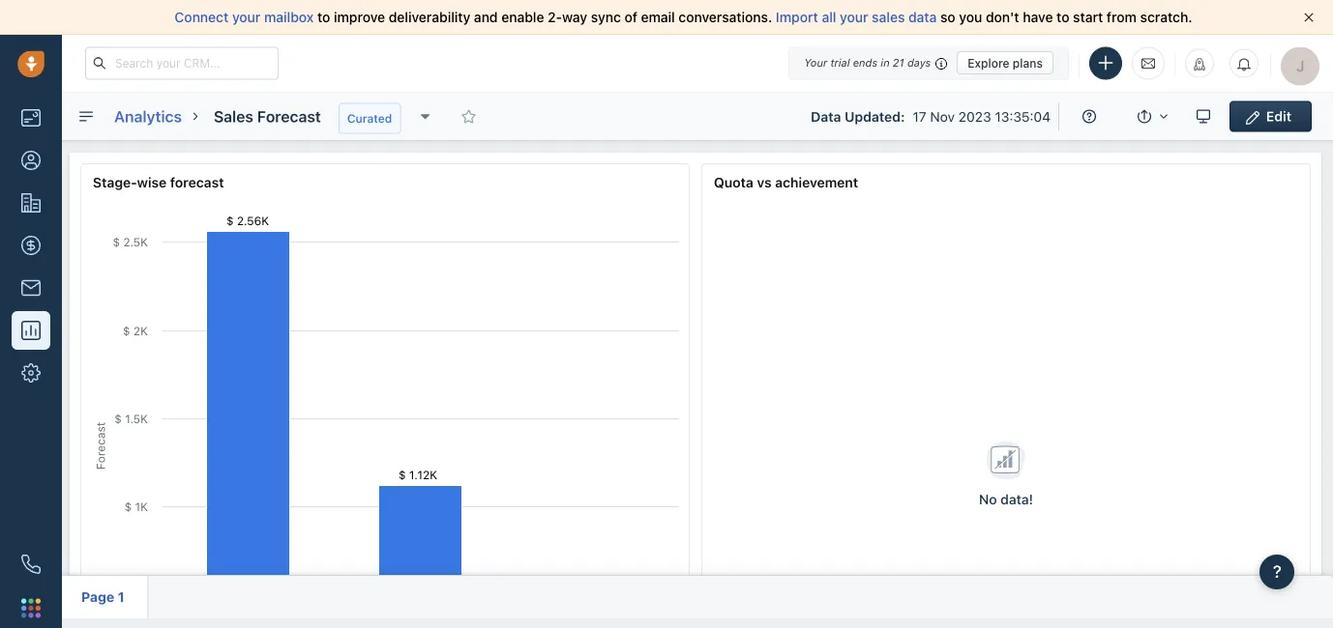 Task type: locate. For each thing, give the bounding box(es) containing it.
to left start
[[1057, 9, 1070, 25]]

way
[[562, 9, 587, 25]]

2 your from the left
[[840, 9, 868, 25]]

improve
[[334, 9, 385, 25]]

0 horizontal spatial to
[[317, 9, 330, 25]]

to right mailbox
[[317, 9, 330, 25]]

connect your mailbox link
[[175, 9, 317, 25]]

1 your from the left
[[232, 9, 261, 25]]

data
[[909, 9, 937, 25]]

1 horizontal spatial to
[[1057, 9, 1070, 25]]

scratch.
[[1140, 9, 1193, 25]]

so
[[941, 9, 956, 25]]

your trial ends in 21 days
[[804, 57, 931, 69]]

explore plans
[[968, 56, 1043, 70]]

2-
[[548, 9, 562, 25]]

in
[[881, 57, 890, 69]]

explore plans link
[[957, 51, 1054, 75]]

to
[[317, 9, 330, 25], [1057, 9, 1070, 25]]

phone element
[[12, 546, 50, 584]]

of
[[625, 9, 638, 25]]

connect
[[175, 9, 229, 25]]

phone image
[[21, 555, 41, 575]]

0 horizontal spatial your
[[232, 9, 261, 25]]

conversations.
[[679, 9, 772, 25]]

your left mailbox
[[232, 9, 261, 25]]

1 horizontal spatial your
[[840, 9, 868, 25]]

your right all
[[840, 9, 868, 25]]

import all your sales data link
[[776, 9, 941, 25]]

your
[[232, 9, 261, 25], [840, 9, 868, 25]]

email
[[641, 9, 675, 25]]



Task type: describe. For each thing, give the bounding box(es) containing it.
your
[[804, 57, 827, 69]]

days
[[907, 57, 931, 69]]

connect your mailbox to improve deliverability and enable 2-way sync of email conversations. import all your sales data so you don't have to start from scratch.
[[175, 9, 1193, 25]]

start
[[1073, 9, 1103, 25]]

mailbox
[[264, 9, 314, 25]]

have
[[1023, 9, 1053, 25]]

plans
[[1013, 56, 1043, 70]]

don't
[[986, 9, 1019, 25]]

sync
[[591, 9, 621, 25]]

explore
[[968, 56, 1010, 70]]

21
[[893, 57, 904, 69]]

sales
[[872, 9, 905, 25]]

from
[[1107, 9, 1137, 25]]

2 to from the left
[[1057, 9, 1070, 25]]

enable
[[501, 9, 544, 25]]

all
[[822, 9, 836, 25]]

trial
[[831, 57, 850, 69]]

you
[[959, 9, 982, 25]]

close image
[[1304, 13, 1314, 22]]

import
[[776, 9, 818, 25]]

1 to from the left
[[317, 9, 330, 25]]

and
[[474, 9, 498, 25]]

email image
[[1142, 55, 1155, 71]]

ends
[[853, 57, 878, 69]]

deliverability
[[389, 9, 470, 25]]

Search your CRM... text field
[[85, 47, 279, 80]]

freshworks switcher image
[[21, 599, 41, 619]]



Task type: vqa. For each thing, say whether or not it's contained in the screenshot.
Explore plans
yes



